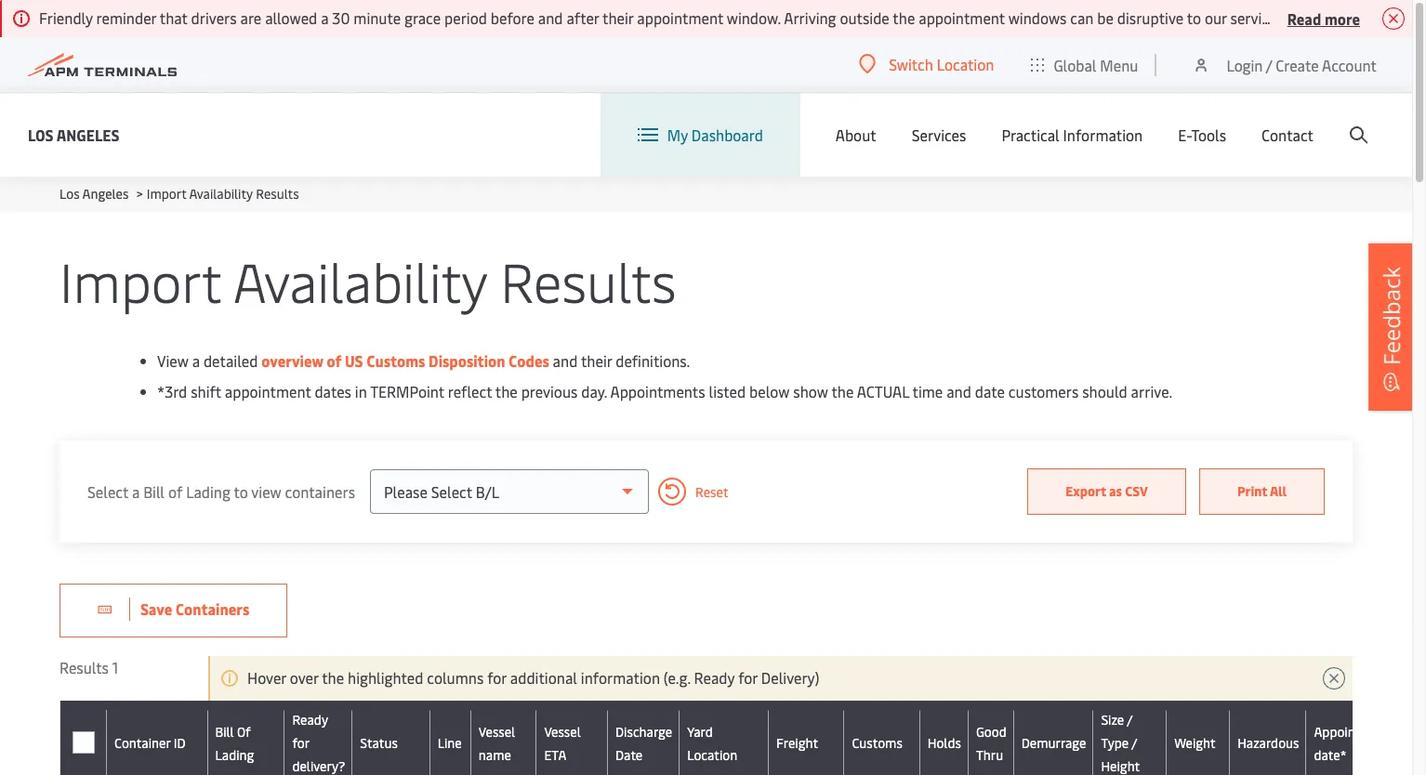 Task type: describe. For each thing, give the bounding box(es) containing it.
hazardous
[[1238, 734, 1299, 752]]

freight
[[776, 734, 818, 752]]

export as csv
[[1066, 483, 1148, 500]]

0 horizontal spatial of
[[168, 481, 182, 502]]

switch location
[[889, 54, 994, 74]]

yard
[[687, 723, 713, 740]]

close alert image
[[1382, 7, 1405, 30]]

listed
[[709, 381, 746, 402]]

1 vertical spatial results
[[500, 244, 676, 317]]

eta
[[544, 746, 566, 764]]

0 vertical spatial lading
[[186, 481, 230, 502]]

yard location
[[687, 723, 737, 764]]

view a detailed overview of us customs disposition codes and their definitions.
[[157, 350, 690, 371]]

of
[[237, 723, 251, 740]]

time
[[912, 381, 943, 402]]

1 vertical spatial availability
[[233, 244, 487, 317]]

practical
[[1002, 125, 1060, 145]]

1 vertical spatial lading
[[215, 746, 254, 764]]

containers
[[285, 481, 355, 502]]

shift
[[191, 381, 221, 402]]

ready for delivery?
[[292, 711, 345, 775]]

csv
[[1125, 483, 1148, 500]]

los for los angeles > import availability results
[[59, 185, 80, 203]]

print all
[[1237, 483, 1287, 500]]

feedback button
[[1368, 243, 1415, 411]]

select
[[87, 481, 128, 502]]

reset button
[[649, 478, 728, 506]]

definitions.
[[616, 350, 690, 371]]

services button
[[912, 93, 966, 177]]

weight
[[1174, 734, 1216, 752]]

overview of us customs disposition codes link
[[262, 350, 549, 371]]

information
[[581, 668, 660, 688]]

over
[[290, 668, 319, 688]]

discharge date
[[615, 723, 672, 764]]

2 horizontal spatial for
[[738, 668, 758, 688]]

disposition
[[429, 350, 505, 371]]

feedback
[[1376, 267, 1407, 365]]

/ for login
[[1266, 54, 1272, 75]]

login / create account link
[[1192, 37, 1377, 92]]

columns
[[427, 668, 484, 688]]

save
[[140, 599, 172, 619]]

1 horizontal spatial of
[[327, 350, 341, 371]]

0 horizontal spatial and
[[553, 350, 578, 371]]

delivery)
[[761, 668, 819, 688]]

print
[[1237, 483, 1267, 500]]

size
[[1101, 711, 1124, 729]]

date*
[[1314, 746, 1347, 764]]

login / create account
[[1227, 54, 1377, 75]]

appointment date*
[[1314, 723, 1391, 764]]

dashboard
[[691, 125, 763, 145]]

1 vertical spatial los angeles link
[[59, 185, 129, 203]]

0 vertical spatial import
[[147, 185, 186, 203]]

*3rd shift appointment dates in termpoint reflect the previous day. appointments listed below show the actual time and date customers should arrive.
[[157, 381, 1172, 402]]

1 vertical spatial customs
[[852, 734, 903, 752]]

tools
[[1191, 125, 1226, 145]]

vessel name
[[479, 723, 515, 764]]

location for switch
[[937, 54, 994, 74]]

los angeles > import availability results
[[59, 185, 299, 203]]

my
[[667, 125, 688, 145]]

for inside ready for delivery?
[[292, 734, 310, 752]]

0 vertical spatial results
[[256, 185, 299, 203]]

id
[[174, 734, 186, 752]]

results 1
[[59, 657, 118, 678]]

container
[[114, 734, 170, 752]]

export as csv button
[[1028, 469, 1186, 515]]

a for view
[[192, 350, 200, 371]]

holds
[[928, 734, 961, 752]]

contact button
[[1262, 93, 1314, 177]]

containers
[[176, 599, 250, 619]]

arrive.
[[1131, 381, 1172, 402]]

/ for size
[[1127, 711, 1133, 729]]

1
[[112, 657, 118, 678]]

line
[[438, 734, 462, 752]]

contact
[[1262, 125, 1314, 145]]

about button
[[836, 93, 876, 177]]

export
[[1066, 483, 1106, 500]]

0 horizontal spatial the
[[322, 668, 344, 688]]

1 horizontal spatial the
[[495, 381, 518, 402]]

discharge
[[615, 723, 672, 740]]

reflect
[[448, 381, 492, 402]]

appointments
[[610, 381, 705, 402]]

global menu button
[[1013, 37, 1157, 93]]

read more button
[[1287, 7, 1360, 30]]

e-tools button
[[1178, 93, 1226, 177]]

2 horizontal spatial the
[[832, 381, 854, 402]]

0 vertical spatial availability
[[189, 185, 253, 203]]

save containers
[[140, 599, 250, 619]]

print all button
[[1199, 469, 1325, 515]]



Task type: vqa. For each thing, say whether or not it's contained in the screenshot.
class
no



Task type: locate. For each thing, give the bounding box(es) containing it.
0 vertical spatial a
[[192, 350, 200, 371]]

/
[[1266, 54, 1272, 75], [1127, 711, 1133, 729], [1132, 734, 1137, 752]]

save containers button
[[59, 584, 288, 638]]

services
[[912, 125, 966, 145]]

1 horizontal spatial los
[[59, 185, 80, 203]]

angeles
[[56, 124, 119, 145], [82, 185, 129, 203]]

1 vertical spatial ready
[[292, 711, 328, 729]]

as
[[1109, 483, 1122, 500]]

and left the their
[[553, 350, 578, 371]]

of left to at the bottom of page
[[168, 481, 182, 502]]

customs left holds
[[852, 734, 903, 752]]

0 horizontal spatial los
[[28, 124, 54, 145]]

1 horizontal spatial and
[[947, 381, 971, 402]]

>
[[136, 185, 143, 203]]

delivery?
[[292, 758, 345, 775]]

0 vertical spatial and
[[553, 350, 578, 371]]

hover
[[247, 668, 286, 688]]

name
[[479, 746, 511, 764]]

view
[[251, 481, 281, 502]]

0 vertical spatial of
[[327, 350, 341, 371]]

lading down of
[[215, 746, 254, 764]]

0 horizontal spatial results
[[59, 657, 109, 678]]

of left us
[[327, 350, 341, 371]]

location right switch
[[937, 54, 994, 74]]

global
[[1054, 54, 1097, 75]]

None checkbox
[[72, 732, 95, 754], [72, 732, 94, 754], [72, 732, 95, 754], [72, 732, 94, 754]]

1 vertical spatial and
[[947, 381, 971, 402]]

availability up us
[[233, 244, 487, 317]]

container id
[[114, 734, 186, 752]]

/ right the type
[[1132, 734, 1137, 752]]

my dashboard
[[667, 125, 763, 145]]

actual
[[857, 381, 909, 402]]

to
[[234, 481, 248, 502]]

1 vertical spatial bill
[[215, 723, 234, 740]]

ready down over
[[292, 711, 328, 729]]

read more
[[1287, 8, 1360, 28]]

the right reflect
[[495, 381, 518, 402]]

us
[[345, 350, 363, 371]]

0 vertical spatial location
[[937, 54, 994, 74]]

availability right the > at the top left of the page
[[189, 185, 253, 203]]

1 vertical spatial a
[[132, 481, 140, 502]]

switch
[[889, 54, 933, 74]]

account
[[1322, 54, 1377, 75]]

1 vessel from the left
[[479, 723, 515, 740]]

all
[[1270, 483, 1287, 500]]

0 horizontal spatial vessel
[[479, 723, 515, 740]]

1 horizontal spatial a
[[192, 350, 200, 371]]

los
[[28, 124, 54, 145], [59, 185, 80, 203]]

0 horizontal spatial customs
[[366, 350, 425, 371]]

size / type / height
[[1101, 711, 1140, 775]]

read
[[1287, 8, 1321, 28]]

for up delivery?
[[292, 734, 310, 752]]

dates
[[315, 381, 351, 402]]

1 horizontal spatial for
[[487, 668, 507, 688]]

date
[[615, 746, 643, 764]]

thru
[[976, 746, 1003, 764]]

customs up termpoint
[[366, 350, 425, 371]]

los for los angeles
[[28, 124, 54, 145]]

information
[[1063, 125, 1143, 145]]

e-
[[1178, 125, 1191, 145]]

and left date
[[947, 381, 971, 402]]

practical information button
[[1002, 93, 1143, 177]]

0 vertical spatial los
[[28, 124, 54, 145]]

customs
[[366, 350, 425, 371], [852, 734, 903, 752]]

highlighted
[[348, 668, 423, 688]]

location down yard
[[687, 746, 737, 764]]

import down the > at the top left of the page
[[59, 244, 221, 317]]

0 horizontal spatial for
[[292, 734, 310, 752]]

angeles for los angeles
[[56, 124, 119, 145]]

2 vertical spatial results
[[59, 657, 109, 678]]

in
[[355, 381, 367, 402]]

angeles for los angeles > import availability results
[[82, 185, 129, 203]]

0 vertical spatial bill
[[143, 481, 165, 502]]

my dashboard button
[[638, 93, 763, 177]]

1 vertical spatial los
[[59, 185, 80, 203]]

ready
[[694, 668, 735, 688], [292, 711, 328, 729]]

vessel
[[479, 723, 515, 740], [544, 723, 581, 740]]

login
[[1227, 54, 1263, 75]]

show
[[793, 381, 828, 402]]

vessel for name
[[479, 723, 515, 740]]

the right the show at the right of page
[[832, 381, 854, 402]]

ready right the (e.g.
[[694, 668, 735, 688]]

0 horizontal spatial location
[[687, 746, 737, 764]]

1 vertical spatial import
[[59, 244, 221, 317]]

vessel up "eta"
[[544, 723, 581, 740]]

results
[[256, 185, 299, 203], [500, 244, 676, 317], [59, 657, 109, 678]]

of
[[327, 350, 341, 371], [168, 481, 182, 502]]

1 horizontal spatial bill
[[215, 723, 234, 740]]

2 horizontal spatial results
[[500, 244, 676, 317]]

0 vertical spatial los angeles link
[[28, 123, 119, 146]]

status
[[360, 734, 398, 752]]

their
[[581, 350, 612, 371]]

bill inside bill of lading
[[215, 723, 234, 740]]

reset
[[695, 483, 728, 501]]

import right the > at the top left of the page
[[147, 185, 186, 203]]

a right select
[[132, 481, 140, 502]]

additional
[[510, 668, 577, 688]]

demurrage
[[1021, 734, 1086, 752]]

the right over
[[322, 668, 344, 688]]

0 vertical spatial /
[[1266, 54, 1272, 75]]

vessel up name
[[479, 723, 515, 740]]

for right columns
[[487, 668, 507, 688]]

1 horizontal spatial customs
[[852, 734, 903, 752]]

location for yard
[[687, 746, 737, 764]]

0 horizontal spatial a
[[132, 481, 140, 502]]

good
[[976, 723, 1007, 740]]

and
[[553, 350, 578, 371], [947, 381, 971, 402]]

1 vertical spatial of
[[168, 481, 182, 502]]

2 vessel from the left
[[544, 723, 581, 740]]

a
[[192, 350, 200, 371], [132, 481, 140, 502]]

detailed
[[204, 350, 258, 371]]

*3rd
[[157, 381, 187, 402]]

vessel eta
[[544, 723, 581, 764]]

0 vertical spatial customs
[[366, 350, 425, 371]]

codes
[[509, 350, 549, 371]]

a right view
[[192, 350, 200, 371]]

(e.g.
[[664, 668, 690, 688]]

bill right select
[[143, 481, 165, 502]]

global menu
[[1054, 54, 1138, 75]]

/ right login at the top of page
[[1266, 54, 1272, 75]]

1 vertical spatial location
[[687, 746, 737, 764]]

1 vertical spatial /
[[1127, 711, 1133, 729]]

0 vertical spatial angeles
[[56, 124, 119, 145]]

e-tools
[[1178, 125, 1226, 145]]

/ right size
[[1127, 711, 1133, 729]]

hover over the highlighted columns for additional information (e.g. ready for delivery)
[[247, 668, 819, 688]]

lading left to at the bottom of page
[[186, 481, 230, 502]]

los angeles link
[[28, 123, 119, 146], [59, 185, 129, 203]]

date
[[975, 381, 1005, 402]]

2 vertical spatial /
[[1132, 734, 1137, 752]]

0 horizontal spatial ready
[[292, 711, 328, 729]]

1 horizontal spatial location
[[937, 54, 994, 74]]

for left delivery)
[[738, 668, 758, 688]]

more
[[1325, 8, 1360, 28]]

1 vertical spatial angeles
[[82, 185, 129, 203]]

overview
[[262, 350, 323, 371]]

select a bill of lading to view containers
[[87, 481, 355, 502]]

1 horizontal spatial ready
[[694, 668, 735, 688]]

the
[[495, 381, 518, 402], [832, 381, 854, 402], [322, 668, 344, 688]]

termpoint
[[370, 381, 444, 402]]

height
[[1101, 758, 1140, 775]]

1 horizontal spatial vessel
[[544, 723, 581, 740]]

ready inside ready for delivery?
[[292, 711, 328, 729]]

0 horizontal spatial bill
[[143, 481, 165, 502]]

import availability results
[[59, 244, 676, 317]]

0 vertical spatial ready
[[694, 668, 735, 688]]

1 horizontal spatial results
[[256, 185, 299, 203]]

good thru
[[976, 723, 1007, 764]]

a for select
[[132, 481, 140, 502]]

lading
[[186, 481, 230, 502], [215, 746, 254, 764]]

vessel for eta
[[544, 723, 581, 740]]

bill left of
[[215, 723, 234, 740]]



